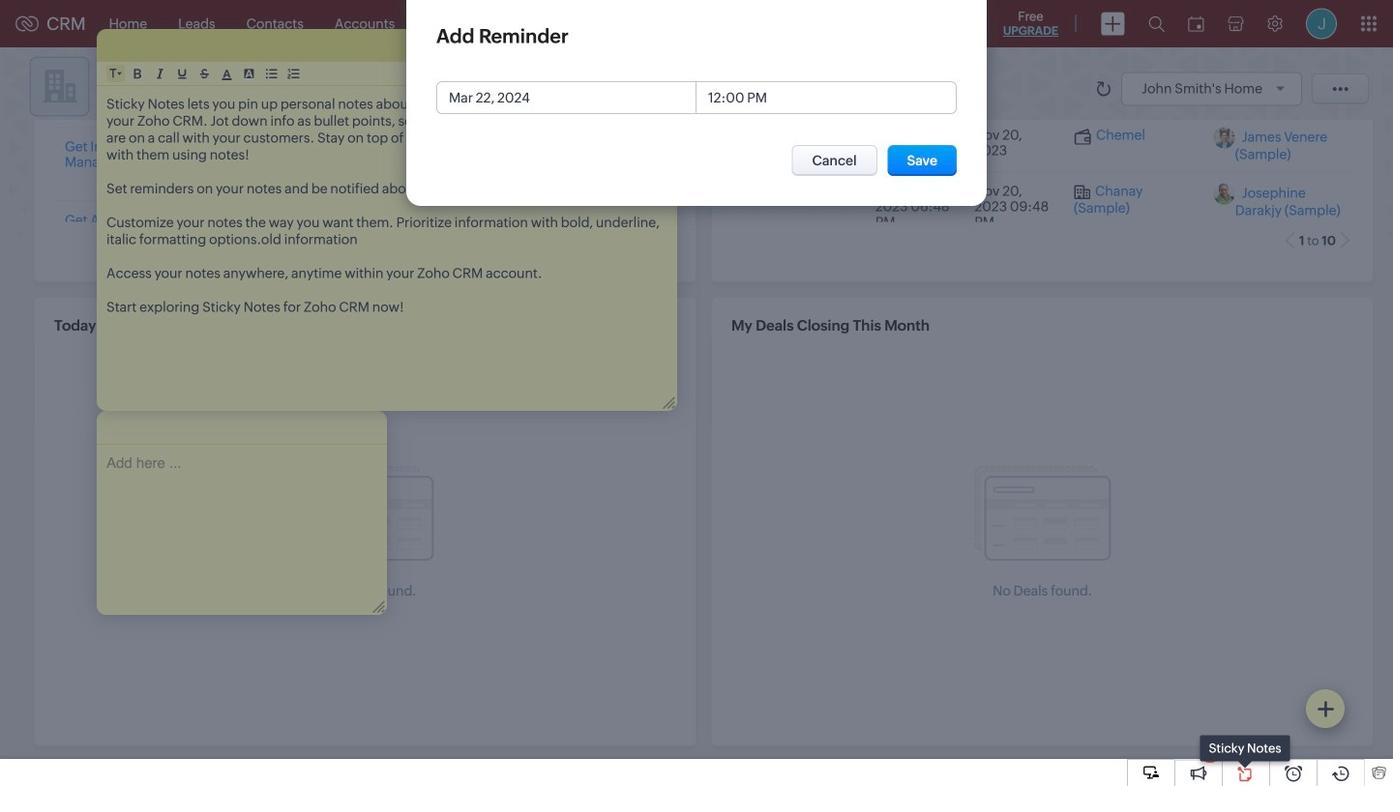 Task type: describe. For each thing, give the bounding box(es) containing it.
MMM D, YYYY text field
[[437, 82, 697, 113]]

create menu element
[[1089, 0, 1137, 47]]

profile element
[[1294, 0, 1349, 47]]

calendar image
[[1188, 16, 1204, 31]]

profile image
[[1306, 8, 1337, 39]]



Task type: locate. For each thing, give the bounding box(es) containing it.
create menu image
[[1101, 12, 1125, 35]]

search element
[[1137, 0, 1176, 47]]

logo image
[[15, 16, 39, 31]]

create new sticky note image
[[1317, 700, 1334, 718]]

None text field
[[697, 82, 956, 113]]

search image
[[1148, 15, 1165, 32]]



Task type: vqa. For each thing, say whether or not it's contained in the screenshot.
All
no



